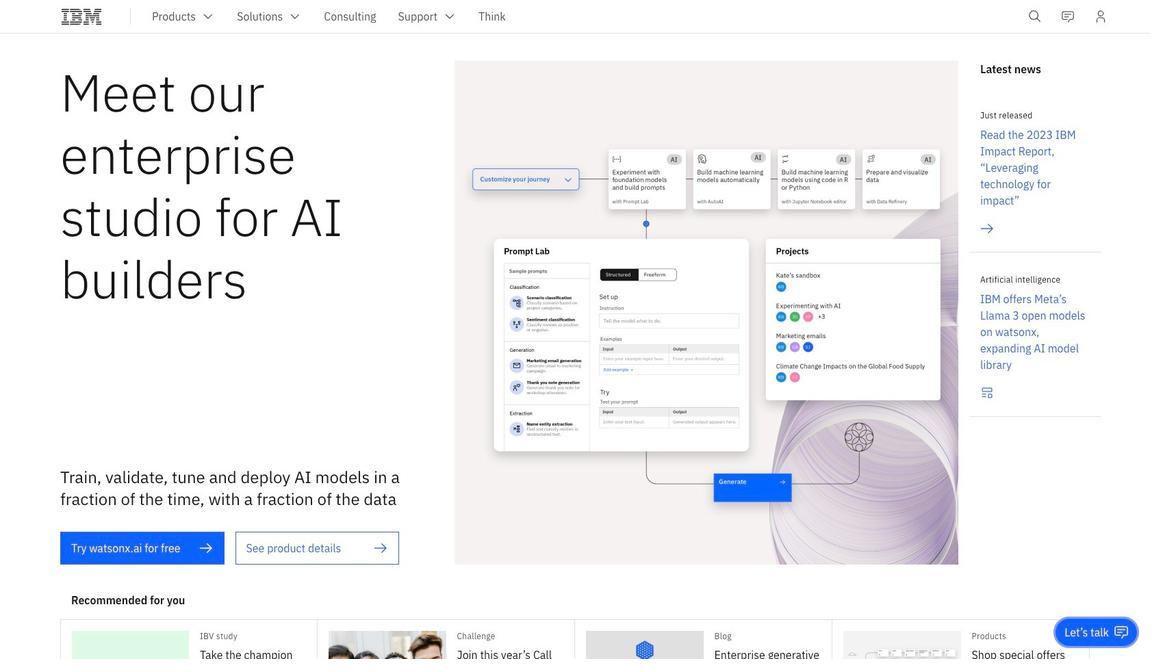 Task type: locate. For each thing, give the bounding box(es) containing it.
let's talk element
[[1065, 625, 1109, 640]]



